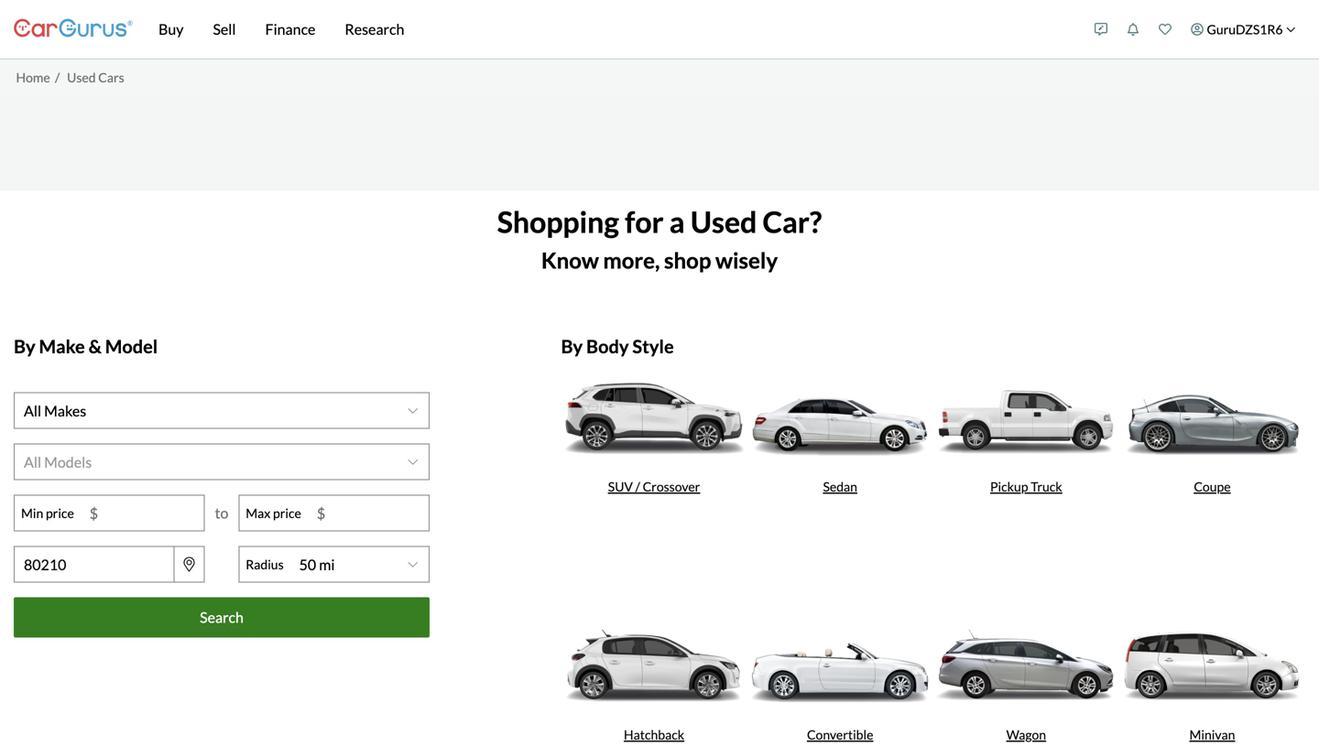 Task type: vqa. For each thing, say whether or not it's contained in the screenshot.
Add
no



Task type: describe. For each thing, give the bounding box(es) containing it.
model
[[105, 336, 158, 358]]

cars
[[98, 69, 124, 85]]

a
[[669, 204, 685, 240]]

cargurus logo homepage link link
[[14, 3, 133, 55]]

saved cars image
[[1159, 23, 1172, 36]]

by body style
[[561, 336, 674, 358]]

pickup truck body style image
[[933, 365, 1119, 470]]

minivan body style image
[[1119, 614, 1305, 718]]

hatchback
[[624, 728, 684, 743]]

min price
[[21, 506, 74, 521]]

&
[[89, 336, 102, 358]]

suv / crossover body style image
[[561, 365, 747, 470]]

price for max price
[[273, 506, 301, 521]]

convertible body style image
[[747, 614, 933, 718]]

minivan
[[1190, 728, 1235, 743]]

gurudzs1r6 menu
[[1085, 4, 1305, 55]]

menu bar containing buy
[[133, 0, 1085, 59]]

price for min price
[[46, 506, 74, 521]]

make
[[39, 336, 85, 358]]

convertible link
[[747, 614, 933, 747]]

suv / crossover link
[[561, 365, 747, 614]]

chevron down image inside gurudzs1r6 popup button
[[1286, 25, 1296, 34]]

home
[[16, 69, 50, 85]]

/ for suv
[[635, 479, 640, 495]]

by make & model
[[14, 336, 158, 358]]

wagon
[[1006, 728, 1046, 743]]

coupe body style image
[[1119, 365, 1305, 470]]

pickup truck link
[[933, 365, 1119, 614]]

sedan
[[823, 479, 857, 495]]

shopping for a used car? know more, shop wisely
[[497, 204, 822, 273]]

home / used cars
[[16, 69, 124, 85]]

2 vertical spatial chevron down image
[[408, 559, 418, 570]]

pickup
[[990, 479, 1028, 495]]

Zip Code telephone field
[[14, 547, 175, 583]]

add a car review image
[[1095, 23, 1108, 36]]

coupe link
[[1119, 365, 1305, 614]]

max
[[246, 506, 271, 521]]

for
[[625, 204, 664, 240]]

sedan body style image
[[747, 365, 933, 470]]

gurudzs1r6 button
[[1181, 4, 1305, 55]]

by for by make & model
[[14, 336, 35, 358]]

research
[[345, 20, 404, 38]]



Task type: locate. For each thing, give the bounding box(es) containing it.
search
[[200, 609, 244, 627]]

by for by body style
[[561, 336, 583, 358]]

radius
[[246, 557, 284, 573]]

2 price from the left
[[273, 506, 301, 521]]

sell button
[[198, 0, 251, 59]]

1 horizontal spatial used
[[690, 204, 757, 240]]

1 by from the left
[[14, 336, 35, 358]]

1 vertical spatial used
[[690, 204, 757, 240]]

0 horizontal spatial price
[[46, 506, 74, 521]]

truck
[[1031, 479, 1062, 495]]

pickup truck
[[990, 479, 1062, 495]]

body
[[586, 336, 629, 358]]

by
[[14, 336, 35, 358], [561, 336, 583, 358]]

Max price number field
[[308, 496, 429, 531]]

2 by from the left
[[561, 336, 583, 358]]

wagon body style image
[[933, 614, 1119, 718]]

0 horizontal spatial by
[[14, 336, 35, 358]]

price right max
[[273, 506, 301, 521]]

sedan link
[[747, 365, 933, 614]]

1 vertical spatial /
[[635, 479, 640, 495]]

minivan link
[[1119, 614, 1305, 747]]

coupe
[[1194, 479, 1231, 495]]

1 horizontal spatial /
[[635, 479, 640, 495]]

chevron down image down chevron down image
[[408, 457, 418, 468]]

0 horizontal spatial used
[[67, 69, 96, 85]]

/
[[55, 69, 60, 85], [635, 479, 640, 495]]

chevron down image
[[1286, 25, 1296, 34], [408, 457, 418, 468], [408, 559, 418, 570]]

finance button
[[251, 0, 330, 59]]

search button
[[14, 598, 430, 638]]

open notifications image
[[1127, 23, 1140, 36]]

finance
[[265, 20, 316, 38]]

gurudzs1r6 menu item
[[1181, 4, 1305, 55]]

min
[[21, 506, 43, 521]]

buy
[[158, 20, 184, 38]]

user icon image
[[1191, 23, 1204, 36]]

used up the wisely
[[690, 204, 757, 240]]

max price
[[246, 506, 301, 521]]

shop
[[664, 247, 711, 273]]

chevron down image down the "max price" number field
[[408, 559, 418, 570]]

buy button
[[144, 0, 198, 59]]

hatchback body style image
[[561, 614, 747, 718]]

0 vertical spatial /
[[55, 69, 60, 85]]

suv
[[608, 479, 633, 495]]

price
[[46, 506, 74, 521], [273, 506, 301, 521]]

menu bar
[[133, 0, 1085, 59]]

home link
[[16, 69, 50, 85]]

used inside "shopping for a used car? know more, shop wisely"
[[690, 204, 757, 240]]

to
[[215, 504, 228, 522]]

style
[[632, 336, 674, 358]]

1 vertical spatial chevron down image
[[408, 457, 418, 468]]

shopping
[[497, 204, 619, 240]]

convertible
[[807, 728, 873, 743]]

gurudzs1r6
[[1207, 22, 1283, 37]]

wisely
[[715, 247, 778, 273]]

by left make
[[14, 336, 35, 358]]

cargurus logo homepage link image
[[14, 3, 133, 55]]

sell
[[213, 20, 236, 38]]

0 vertical spatial used
[[67, 69, 96, 85]]

used left cars
[[67, 69, 96, 85]]

by left body
[[561, 336, 583, 358]]

Min price number field
[[80, 496, 204, 531]]

suv / crossover
[[608, 479, 700, 495]]

hatchback link
[[561, 614, 747, 747]]

car?
[[763, 204, 822, 240]]

/ for home
[[55, 69, 60, 85]]

wagon link
[[933, 614, 1119, 747]]

1 horizontal spatial by
[[561, 336, 583, 358]]

know
[[541, 247, 599, 273]]

more,
[[603, 247, 660, 273]]

find my location image
[[184, 558, 195, 572]]

chevron down image
[[408, 406, 418, 417]]

chevron down image right gurudzs1r6
[[1286, 25, 1296, 34]]

research button
[[330, 0, 419, 59]]

0 vertical spatial chevron down image
[[1286, 25, 1296, 34]]

1 horizontal spatial price
[[273, 506, 301, 521]]

0 horizontal spatial /
[[55, 69, 60, 85]]

price right min
[[46, 506, 74, 521]]

/ right "home" link
[[55, 69, 60, 85]]

1 price from the left
[[46, 506, 74, 521]]

crossover
[[643, 479, 700, 495]]

/ right suv
[[635, 479, 640, 495]]

used
[[67, 69, 96, 85], [690, 204, 757, 240]]



